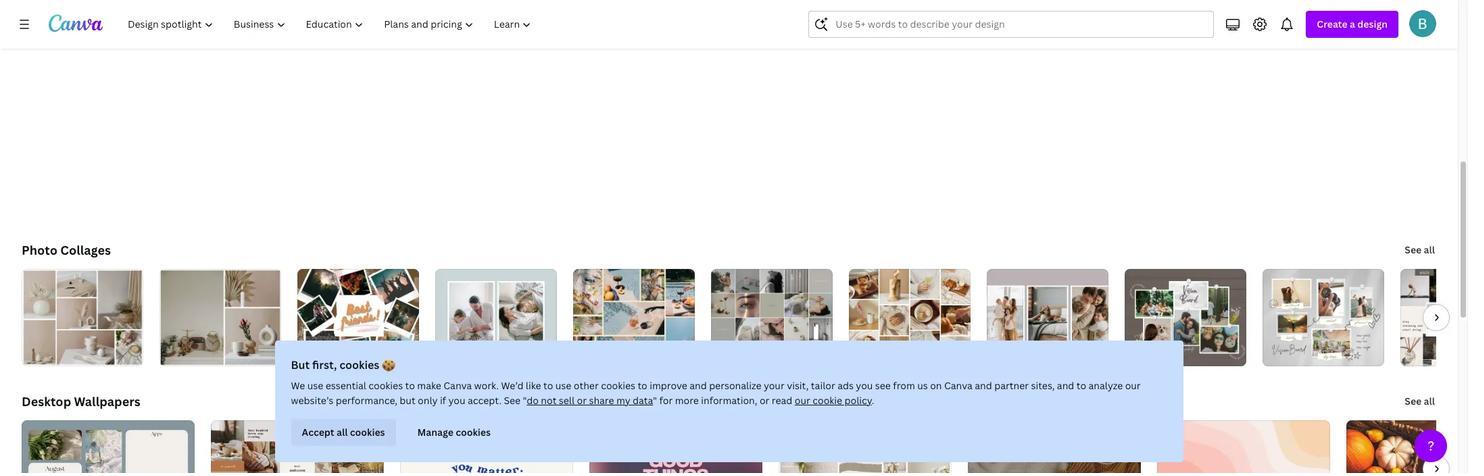 Task type: describe. For each thing, give the bounding box(es) containing it.
our inside we use essential cookies to make canva work. we'd like to use other cookies to improve and personalize your visit, tailor ads you see from us on canva and partner sites, and to analyze our website's performance, but only if you accept. see "
[[1125, 379, 1141, 392]]

first,
[[312, 358, 337, 373]]

see inside we use essential cookies to make canva work. we'd like to use other cookies to improve and personalize your visit, tailor ads you see from us on canva and partner sites, and to analyze our website's performance, but only if you accept. see "
[[504, 394, 521, 407]]

share
[[589, 394, 614, 407]]

2 canva from the left
[[944, 379, 973, 392]]

see
[[875, 379, 891, 392]]

do
[[527, 394, 539, 407]]

sites,
[[1031, 379, 1055, 392]]

all inside button
[[337, 426, 348, 439]]

if
[[440, 394, 446, 407]]

collages
[[60, 242, 111, 258]]

like
[[526, 379, 541, 392]]

sell
[[559, 394, 575, 407]]

desktop wallpapers
[[22, 393, 140, 410]]

but
[[291, 358, 310, 373]]

cookies down accept.
[[456, 426, 491, 439]]

manage cookies button
[[407, 419, 502, 446]]

cookies down 🍪
[[369, 379, 403, 392]]

manage
[[418, 426, 454, 439]]

make
[[417, 379, 441, 392]]

accept
[[302, 426, 334, 439]]

we use essential cookies to make canva work. we'd like to use other cookies to improve and personalize your visit, tailor ads you see from us on canva and partner sites, and to analyze our website's performance, but only if you accept. see "
[[291, 379, 1141, 407]]

but
[[400, 394, 416, 407]]

on
[[930, 379, 942, 392]]

more
[[675, 394, 699, 407]]

2 or from the left
[[760, 394, 770, 407]]

1 or from the left
[[577, 394, 587, 407]]

photo
[[22, 242, 58, 258]]

" inside we use essential cookies to make canva work. we'd like to use other cookies to improve and personalize your visit, tailor ads you see from us on canva and partner sites, and to analyze our website's performance, but only if you accept. see "
[[523, 394, 527, 407]]

4 to from the left
[[1077, 379, 1087, 392]]

create a design
[[1317, 18, 1388, 30]]

1 to from the left
[[405, 379, 415, 392]]

information,
[[701, 394, 758, 407]]

0 vertical spatial you
[[856, 379, 873, 392]]

Search search field
[[836, 11, 1187, 37]]

data
[[633, 394, 653, 407]]

see all link for collages
[[1404, 237, 1437, 264]]

desktop
[[22, 393, 71, 410]]

only
[[418, 394, 438, 407]]

accept all cookies button
[[291, 419, 396, 446]]

cookies up my
[[601, 379, 636, 392]]

read
[[772, 394, 793, 407]]

we'd
[[501, 379, 524, 392]]



Task type: locate. For each thing, give the bounding box(es) containing it.
my
[[617, 394, 631, 407]]

you up policy
[[856, 379, 873, 392]]

see all for photo collages
[[1405, 243, 1435, 256]]

other
[[574, 379, 599, 392]]

0 horizontal spatial our
[[795, 394, 811, 407]]

use up website's
[[307, 379, 323, 392]]

performance,
[[336, 394, 397, 407]]

1 horizontal spatial "
[[653, 394, 657, 407]]

1 see all from the top
[[1405, 243, 1435, 256]]

analyze
[[1089, 379, 1123, 392]]

1 vertical spatial see all link
[[1404, 388, 1437, 415]]

1 canva from the left
[[444, 379, 472, 392]]

0 vertical spatial see all
[[1405, 243, 1435, 256]]

3 to from the left
[[638, 379, 648, 392]]

0 horizontal spatial "
[[523, 394, 527, 407]]

website's
[[291, 394, 333, 407]]

None search field
[[809, 11, 1215, 38]]

0 horizontal spatial you
[[449, 394, 465, 407]]

but first, cookies 🍪 dialog
[[275, 341, 1184, 462]]

top level navigation element
[[119, 11, 543, 38]]

see
[[1405, 243, 1422, 256], [504, 394, 521, 407], [1405, 395, 1422, 408]]

0 horizontal spatial or
[[577, 394, 587, 407]]

create
[[1317, 18, 1348, 30]]

cookie
[[813, 394, 843, 407]]

2 horizontal spatial and
[[1057, 379, 1075, 392]]

0 vertical spatial our
[[1125, 379, 1141, 392]]

1 vertical spatial see all
[[1405, 395, 1435, 408]]

to up but
[[405, 379, 415, 392]]

1 horizontal spatial use
[[556, 379, 572, 392]]

ads
[[838, 379, 854, 392]]

desktop wallpapers link
[[22, 393, 140, 410]]

2 see all link from the top
[[1404, 388, 1437, 415]]

our cookie policy link
[[795, 394, 872, 407]]

create a design button
[[1306, 11, 1399, 38]]

and left partner at the right bottom
[[975, 379, 992, 392]]

"
[[523, 394, 527, 407], [653, 394, 657, 407]]

1 use from the left
[[307, 379, 323, 392]]

0 horizontal spatial use
[[307, 379, 323, 392]]

you
[[856, 379, 873, 392], [449, 394, 465, 407]]

1 " from the left
[[523, 394, 527, 407]]

from
[[893, 379, 915, 392]]

improve
[[650, 379, 687, 392]]

or right sell
[[577, 394, 587, 407]]

to
[[405, 379, 415, 392], [544, 379, 553, 392], [638, 379, 648, 392], [1077, 379, 1087, 392]]

1 and from the left
[[690, 379, 707, 392]]

all
[[1424, 243, 1435, 256], [1424, 395, 1435, 408], [337, 426, 348, 439]]

2 vertical spatial all
[[337, 426, 348, 439]]

1 vertical spatial our
[[795, 394, 811, 407]]

wallpapers
[[74, 393, 140, 410]]

2 and from the left
[[975, 379, 992, 392]]

2 to from the left
[[544, 379, 553, 392]]

.
[[872, 394, 874, 407]]

2 use from the left
[[556, 379, 572, 392]]

see all for desktop wallpapers
[[1405, 395, 1435, 408]]

accept.
[[468, 394, 502, 407]]

1 vertical spatial you
[[449, 394, 465, 407]]

accept all cookies
[[302, 426, 385, 439]]

2 " from the left
[[653, 394, 657, 407]]

to left the analyze
[[1077, 379, 1087, 392]]

we
[[291, 379, 305, 392]]

see all link
[[1404, 237, 1437, 264], [1404, 388, 1437, 415]]

brad klo image
[[1410, 10, 1437, 37]]

manage cookies
[[418, 426, 491, 439]]

do not sell or share my data link
[[527, 394, 653, 407]]

1 horizontal spatial or
[[760, 394, 770, 407]]

cookies down "performance,"
[[350, 426, 385, 439]]

visit,
[[787, 379, 809, 392]]

work.
[[474, 379, 499, 392]]

essential
[[326, 379, 366, 392]]

use up sell
[[556, 379, 572, 392]]

to up data
[[638, 379, 648, 392]]

see for desktop wallpapers
[[1405, 395, 1422, 408]]

for
[[660, 394, 673, 407]]

partner
[[995, 379, 1029, 392]]

or
[[577, 394, 587, 407], [760, 394, 770, 407]]

1 horizontal spatial canva
[[944, 379, 973, 392]]

🍪
[[382, 358, 396, 373]]

all for desktop wallpapers
[[1424, 395, 1435, 408]]

see all
[[1405, 243, 1435, 256], [1405, 395, 1435, 408]]

or left read
[[760, 394, 770, 407]]

all for photo collages
[[1424, 243, 1435, 256]]

1 horizontal spatial our
[[1125, 379, 1141, 392]]

our right the analyze
[[1125, 379, 1141, 392]]

photo collages
[[22, 242, 111, 258]]

0 horizontal spatial canva
[[444, 379, 472, 392]]

1 horizontal spatial and
[[975, 379, 992, 392]]

cookies
[[340, 358, 379, 373], [369, 379, 403, 392], [601, 379, 636, 392], [350, 426, 385, 439], [456, 426, 491, 439]]

tailor
[[811, 379, 835, 392]]

" left for
[[653, 394, 657, 407]]

our
[[1125, 379, 1141, 392], [795, 394, 811, 407]]

you right the if
[[449, 394, 465, 407]]

canva right on
[[944, 379, 973, 392]]

2 see all from the top
[[1405, 395, 1435, 408]]

and right sites,
[[1057, 379, 1075, 392]]

0 vertical spatial see all link
[[1404, 237, 1437, 264]]

see all link for wallpapers
[[1404, 388, 1437, 415]]

and up the do not sell or share my data " for more information, or read our cookie policy .
[[690, 379, 707, 392]]

your
[[764, 379, 785, 392]]

a
[[1350, 18, 1356, 30]]

policy
[[845, 394, 872, 407]]

not
[[541, 394, 557, 407]]

personalize
[[709, 379, 762, 392]]

" down like
[[523, 394, 527, 407]]

canva up the if
[[444, 379, 472, 392]]

1 see all link from the top
[[1404, 237, 1437, 264]]

but first, cookies 🍪
[[291, 358, 396, 373]]

to right like
[[544, 379, 553, 392]]

and
[[690, 379, 707, 392], [975, 379, 992, 392], [1057, 379, 1075, 392]]

canva
[[444, 379, 472, 392], [944, 379, 973, 392]]

our down visit, in the bottom of the page
[[795, 394, 811, 407]]

cookies up the essential on the bottom left of the page
[[340, 358, 379, 373]]

design
[[1358, 18, 1388, 30]]

0 horizontal spatial and
[[690, 379, 707, 392]]

3 and from the left
[[1057, 379, 1075, 392]]

1 horizontal spatial you
[[856, 379, 873, 392]]

photo collages link
[[22, 242, 111, 258]]

see for photo collages
[[1405, 243, 1422, 256]]

do not sell or share my data " for more information, or read our cookie policy .
[[527, 394, 874, 407]]

1 vertical spatial all
[[1424, 395, 1435, 408]]

us
[[918, 379, 928, 392]]

0 vertical spatial all
[[1424, 243, 1435, 256]]

use
[[307, 379, 323, 392], [556, 379, 572, 392]]



Task type: vqa. For each thing, say whether or not it's contained in the screenshot.
the left "a"
no



